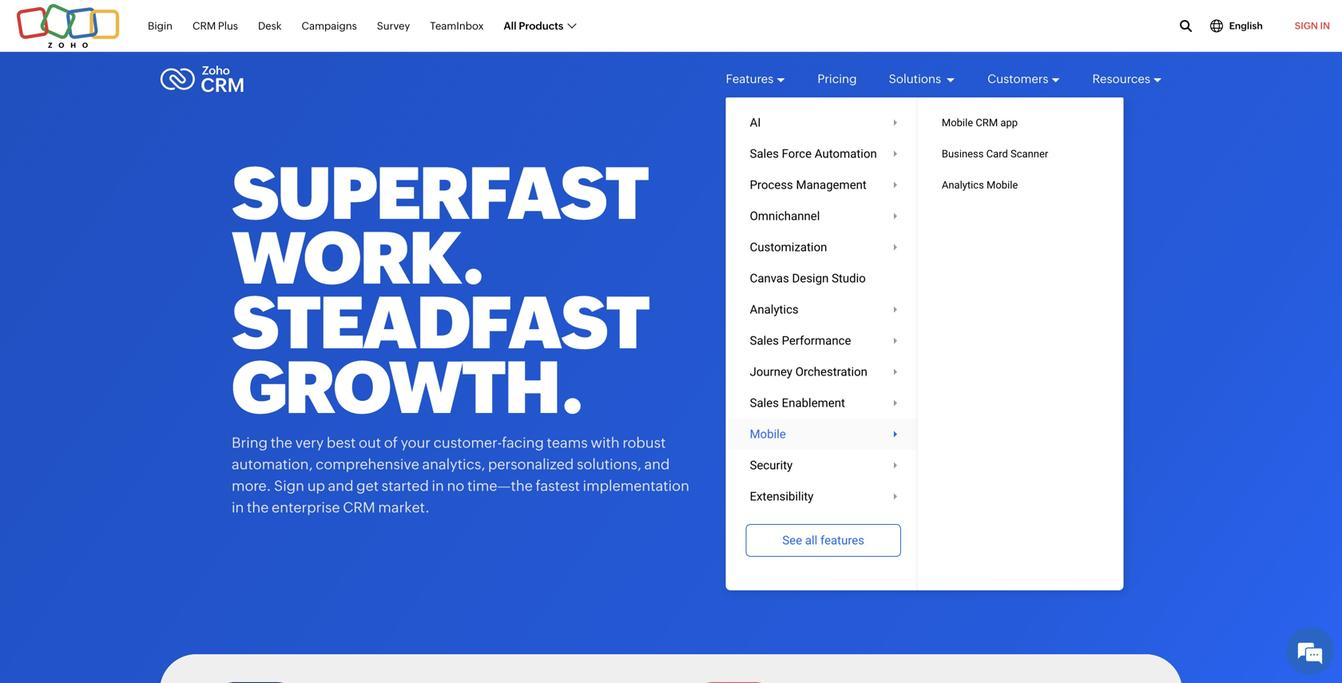 Task type: locate. For each thing, give the bounding box(es) containing it.
the right the to
[[891, 487, 904, 497]]

2 horizontal spatial mobile
[[987, 179, 1019, 191]]

customization
[[750, 240, 828, 254]]

sales for sales force automation
[[750, 147, 779, 161]]

1 horizontal spatial of
[[933, 487, 941, 497]]

best
[[327, 435, 356, 451]]

the up the automation,
[[271, 435, 293, 451]]

0 vertical spatial with
[[951, 175, 983, 193]]

and down robust
[[645, 456, 670, 473]]

3 sales from the top
[[750, 396, 779, 410]]

terms of service link
[[906, 487, 973, 497]]

0 horizontal spatial crm
[[193, 20, 216, 32]]

your up analytics,
[[401, 435, 431, 451]]

0 vertical spatial sales
[[750, 147, 779, 161]]

mobile inside mobile crm app link
[[942, 117, 974, 129]]

journey
[[750, 365, 793, 379]]

0 vertical spatial your
[[986, 175, 1019, 193]]

orchestration
[[796, 365, 868, 379]]

1 horizontal spatial your
[[986, 175, 1019, 193]]

looks
[[847, 395, 868, 405]]

with
[[951, 175, 983, 193], [591, 435, 620, 451]]

canvas design studio link
[[726, 263, 922, 294]]

0 vertical spatial started
[[896, 175, 948, 193]]

0 horizontal spatial your
[[401, 435, 431, 451]]

1 vertical spatial your
[[401, 435, 431, 451]]

the down more.
[[247, 500, 269, 516]]

time—the
[[468, 478, 533, 494]]

sales up journey
[[750, 334, 779, 348]]

None submit
[[839, 512, 1111, 552]]

automation
[[815, 147, 878, 161]]

and right up in the bottom of the page
[[328, 478, 354, 494]]

analytics mobile link
[[918, 169, 1124, 201]]

1 horizontal spatial with
[[951, 175, 983, 193]]

sign in
[[1296, 20, 1331, 31]]

of right terms
[[933, 487, 941, 497]]

2 vertical spatial crm
[[343, 500, 376, 516]]

analytics link
[[726, 294, 922, 325]]

superfast
[[232, 152, 648, 235]]

see all features link
[[746, 524, 902, 557]]

mobile crm app link
[[918, 107, 1124, 138]]

analytics inside analytics link
[[750, 303, 799, 317]]

+1
[[849, 364, 859, 376]]

analytics
[[942, 179, 985, 191], [750, 303, 799, 317]]

resources link
[[1093, 58, 1163, 101]]

campaigns
[[302, 20, 357, 32]]

personalized
[[488, 456, 574, 473]]

1 vertical spatial of
[[933, 487, 941, 497]]

sales up process
[[750, 147, 779, 161]]

0 vertical spatial of
[[384, 435, 398, 451]]

using
[[965, 568, 991, 580]]

0 horizontal spatial analytics
[[750, 303, 799, 317]]

stored
[[907, 414, 933, 424]]

1 vertical spatial with
[[591, 435, 620, 451]]

1 horizontal spatial crm
[[343, 500, 376, 516]]

solutions link
[[889, 58, 956, 101]]

bigin
[[148, 20, 173, 32]]

analytics down business
[[942, 179, 985, 191]]

started inside superfast work. steadfast growth. bring the very best out of your customer-facing teams with robust automation, comprehensive analytics, personalized solutions, and more. sign up and get started in no time—the fastest implementation in the enterprise crm market.
[[382, 478, 429, 494]]

survey link
[[377, 11, 410, 41]]

1 sales from the top
[[750, 147, 779, 161]]

0 horizontal spatial started
[[382, 478, 429, 494]]

sales force automation
[[750, 147, 878, 161]]

of
[[384, 435, 398, 451], [933, 487, 941, 497]]

all
[[806, 534, 818, 548]]

1 horizontal spatial mobile
[[942, 117, 974, 129]]

the up stored
[[922, 395, 936, 405]]

started up "market."
[[382, 478, 429, 494]]

1 vertical spatial mobile
[[987, 179, 1019, 191]]

robust
[[623, 435, 666, 451]]

1 horizontal spatial analytics
[[942, 179, 985, 191]]

features
[[726, 72, 774, 86]]

growth.
[[232, 347, 583, 429]]

0 horizontal spatial mobile
[[750, 427, 787, 441]]

crm down get
[[343, 500, 376, 516]]

in
[[1321, 20, 1331, 31]]

2 vertical spatial sales
[[750, 396, 779, 410]]

1 vertical spatial and
[[328, 478, 354, 494]]

with up solutions,
[[591, 435, 620, 451]]

analytics for analytics
[[750, 303, 799, 317]]

analytics inside "analytics mobile" link
[[942, 179, 985, 191]]

your down card
[[986, 175, 1019, 193]]

2 vertical spatial mobile
[[750, 427, 787, 441]]

ai link
[[726, 107, 922, 138]]

will
[[879, 414, 893, 424]]

studio
[[832, 271, 866, 285]]

extensibility link
[[726, 481, 922, 512]]

enablement
[[782, 396, 846, 410]]

0 vertical spatial and
[[645, 456, 670, 473]]

security
[[750, 458, 793, 472]]

with down business
[[951, 175, 983, 193]]

0 vertical spatial crm
[[193, 20, 216, 32]]

you're
[[886, 395, 911, 405]]

of right out at the left of the page
[[384, 435, 398, 451]]

of inside superfast work. steadfast growth. bring the very best out of your customer-facing teams with robust automation, comprehensive analytics, personalized solutions, and more. sign up and get started in no time—the fastest implementation in the enterprise crm market.
[[384, 435, 398, 451]]

mobile for mobile crm app
[[942, 117, 974, 129]]

very
[[296, 435, 324, 451]]

sales down journey
[[750, 396, 779, 410]]

0 horizontal spatial of
[[384, 435, 398, 451]]

sales for sales performance
[[750, 334, 779, 348]]

sign
[[1296, 20, 1319, 31]]

fastest
[[536, 478, 580, 494]]

your
[[986, 175, 1019, 193], [401, 435, 431, 451]]

it
[[839, 395, 845, 405]]

mobile up business
[[942, 117, 974, 129]]

see all features
[[783, 534, 865, 548]]

crm left app
[[976, 117, 999, 129]]

your
[[839, 414, 857, 424]]

no
[[447, 478, 465, 494]]

0 horizontal spatial with
[[591, 435, 620, 451]]

superfast work. steadfast growth. bring the very best out of your customer-facing teams with robust automation, comprehensive analytics, personalized solutions, and more. sign up and get started in no time—the fastest implementation in the enterprise crm market.
[[232, 152, 690, 516]]

mobile
[[942, 117, 974, 129], [987, 179, 1019, 191], [750, 427, 787, 441]]

sales force automation link
[[726, 138, 922, 169]]

2 sales from the top
[[750, 334, 779, 348]]

sales inside 'link'
[[750, 147, 779, 161]]

agree
[[856, 487, 879, 497]]

automation,
[[232, 456, 313, 473]]

1 horizontal spatial and
[[645, 456, 670, 473]]

mobile down card
[[987, 179, 1019, 191]]

features link
[[726, 58, 786, 101]]

1 vertical spatial analytics
[[750, 303, 799, 317]]

and
[[645, 456, 670, 473], [328, 478, 354, 494]]

sales for sales enablement
[[750, 396, 779, 410]]

omnichannel link
[[726, 201, 922, 232]]

0 horizontal spatial and
[[328, 478, 354, 494]]

started right get
[[896, 175, 948, 193]]

mobile up security
[[750, 427, 787, 441]]

0 vertical spatial mobile
[[942, 117, 974, 129]]

2 horizontal spatial crm
[[976, 117, 999, 129]]

0 vertical spatial analytics
[[942, 179, 985, 191]]

1 vertical spatial started
[[382, 478, 429, 494]]

all
[[504, 20, 517, 32]]

1 horizontal spatial started
[[896, 175, 948, 193]]

crm
[[193, 20, 216, 32], [976, 117, 999, 129], [343, 500, 376, 516]]

service
[[943, 487, 973, 497]]

analytics down canvas
[[750, 303, 799, 317]]

crm left plus
[[193, 20, 216, 32]]

mobile inside mobile link
[[750, 427, 787, 441]]

1 vertical spatial sales
[[750, 334, 779, 348]]

with inside superfast work. steadfast growth. bring the very best out of your customer-facing teams with robust automation, comprehensive analytics, personalized solutions, and more. sign up and get started in no time—the fastest implementation in the enterprise crm market.
[[591, 435, 620, 451]]



Task type: vqa. For each thing, say whether or not it's contained in the screenshot.
the I
yes



Task type: describe. For each thing, give the bounding box(es) containing it.
force
[[782, 147, 812, 161]]

resources
[[1093, 72, 1151, 86]]

english
[[1230, 20, 1264, 31]]

sales performance link
[[726, 325, 922, 357]]

sign
[[274, 478, 305, 494]]

business
[[942, 148, 984, 160]]

sign in link
[[1284, 10, 1343, 42]]

comprehensive
[[316, 456, 420, 473]]

bigin link
[[148, 11, 173, 41]]

steadfast
[[232, 282, 649, 365]]

process management
[[750, 178, 867, 192]]

mobile link
[[726, 419, 922, 450]]

in right sign
[[954, 568, 963, 580]]

omnichannel
[[750, 209, 820, 223]]

canvas design studio
[[750, 271, 866, 285]]

mobile inside "analytics mobile" link
[[987, 179, 1019, 191]]

management
[[797, 178, 867, 192]]

solutions
[[889, 72, 944, 86]]

desk link
[[258, 11, 282, 41]]

facing
[[502, 435, 544, 451]]

process
[[750, 178, 794, 192]]

it looks like you're in the
[[839, 395, 936, 405]]

features
[[821, 534, 865, 548]]

your data will be stored in the
[[839, 414, 959, 424]]

in left no
[[432, 478, 444, 494]]

enterprise
[[272, 500, 340, 516]]

zoho crm logo image
[[160, 62, 245, 97]]

free
[[1023, 175, 1052, 193]]

performance
[[782, 334, 852, 348]]

your inside superfast work. steadfast growth. bring the very best out of your customer-facing teams with robust automation, comprehensive analytics, personalized solutions, and more. sign up and get started in no time—the fastest implementation in the enterprise crm market.
[[401, 435, 431, 451]]

canvas
[[750, 271, 790, 285]]

market.
[[378, 500, 430, 516]]

crm inside superfast work. steadfast growth. bring the very best out of your customer-facing teams with robust automation, comprehensive analytics, personalized solutions, and more. sign up and get started in no time—the fastest implementation in the enterprise crm market.
[[343, 500, 376, 516]]

pricing
[[818, 72, 857, 86]]

teaminbox
[[430, 20, 484, 32]]

customers
[[988, 72, 1049, 86]]

journey orchestration link
[[726, 357, 922, 388]]

plus
[[218, 20, 238, 32]]

work.
[[232, 217, 484, 300]]

business card scanner link
[[918, 138, 1124, 169]]

data
[[859, 414, 877, 424]]

business card scanner
[[942, 148, 1049, 160]]

terms
[[906, 487, 931, 497]]

mobile for mobile
[[750, 427, 787, 441]]

design
[[793, 271, 829, 285]]

ai
[[750, 116, 761, 130]]

solutions,
[[577, 456, 642, 473]]

1 vertical spatial crm
[[976, 117, 999, 129]]

survey
[[377, 20, 410, 32]]

out
[[359, 435, 381, 451]]

process management link
[[726, 169, 922, 201]]

more.
[[232, 478, 271, 494]]

the right stored
[[944, 414, 958, 424]]

in right you're
[[913, 395, 920, 405]]

or sign in using
[[919, 568, 991, 580]]

get
[[357, 478, 379, 494]]

extensibility
[[750, 490, 814, 504]]

sales enablement link
[[726, 388, 922, 419]]

analytics for analytics mobile
[[942, 179, 985, 191]]

bring
[[232, 435, 268, 451]]

campaigns link
[[302, 11, 357, 41]]

customization link
[[726, 232, 922, 263]]

get started with your free trial
[[867, 175, 1083, 193]]

pricing link
[[818, 58, 857, 101]]

crm plus
[[193, 20, 238, 32]]

in right stored
[[935, 414, 942, 424]]

up
[[308, 478, 325, 494]]

trial
[[1055, 175, 1083, 193]]

customer-
[[434, 435, 502, 451]]

sales enablement
[[750, 396, 846, 410]]

analytics,
[[422, 456, 485, 473]]

i
[[851, 487, 854, 497]]

sign
[[931, 568, 952, 580]]

sales performance
[[750, 334, 852, 348]]

products
[[519, 20, 564, 32]]

like
[[870, 395, 884, 405]]

security link
[[726, 450, 922, 481]]

see
[[783, 534, 803, 548]]

analytics mobile
[[942, 179, 1019, 191]]

to
[[881, 487, 889, 497]]

teams
[[547, 435, 588, 451]]

in down more.
[[232, 500, 244, 516]]

all products link
[[504, 11, 576, 41]]

all products
[[504, 20, 564, 32]]

implementation
[[583, 478, 690, 494]]

desk
[[258, 20, 282, 32]]

mobile crm app
[[942, 117, 1018, 129]]

scanner
[[1011, 148, 1049, 160]]



